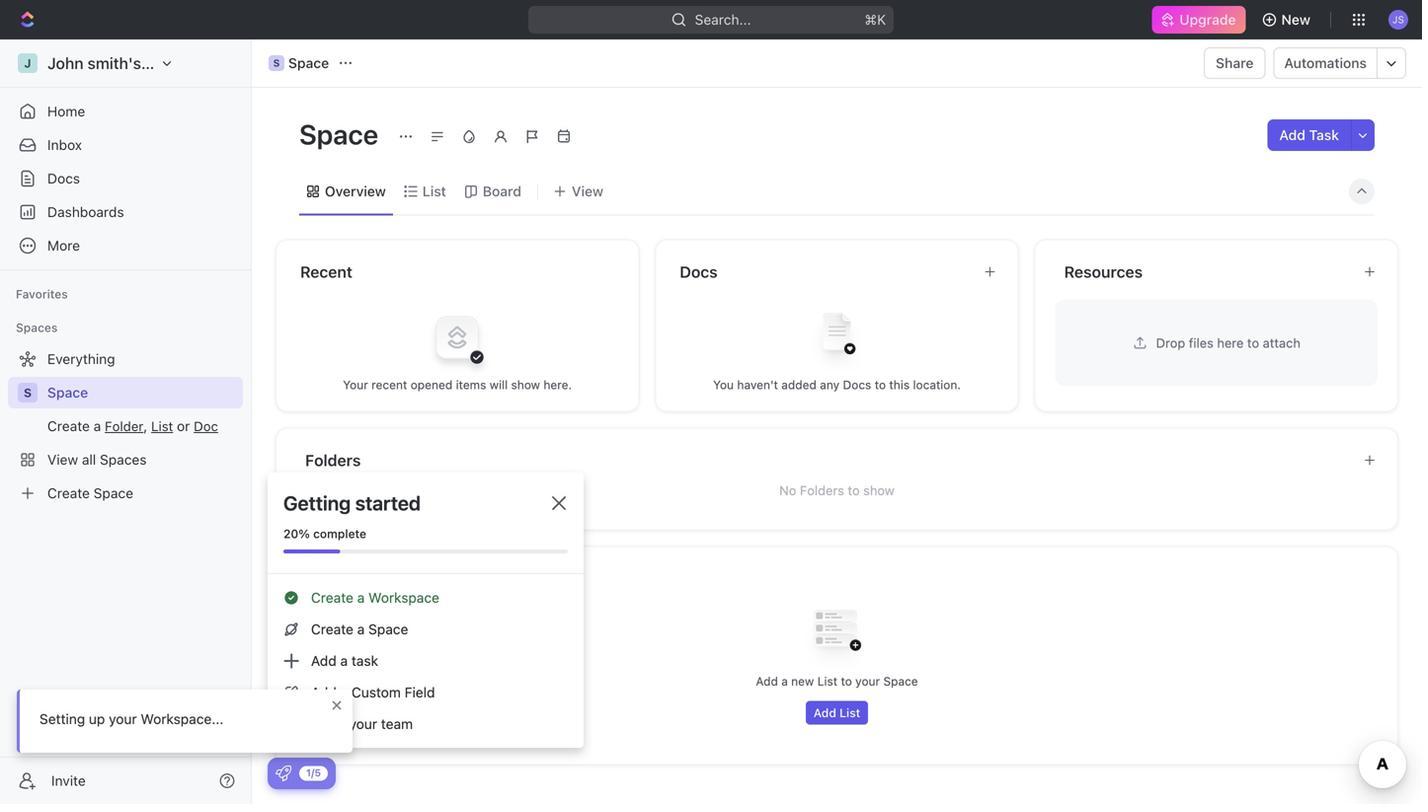 Task type: vqa. For each thing, say whether or not it's contained in the screenshot.
user group icon
no



Task type: describe. For each thing, give the bounding box(es) containing it.
add a task
[[311, 653, 378, 670]]

all
[[82, 452, 96, 468]]

recent
[[300, 263, 353, 281]]

smith's
[[87, 54, 141, 73]]

workspace for john smith's workspace
[[145, 54, 227, 73]]

list inside create a folder , list or doc
[[151, 419, 173, 435]]

view button
[[546, 168, 610, 215]]

0 horizontal spatial show
[[511, 378, 540, 392]]

1 horizontal spatial docs
[[680, 263, 718, 281]]

view for view
[[572, 183, 604, 200]]

folders button
[[304, 449, 1347, 473]]

create for create space
[[47, 485, 90, 502]]

you
[[713, 378, 734, 392]]

sidebar navigation
[[0, 40, 256, 805]]

a for workspace
[[357, 590, 365, 606]]

up
[[89, 712, 105, 728]]

onboarding checklist button element
[[276, 766, 291, 782]]

js
[[1393, 14, 1405, 25]]

create for create a workspace
[[311, 590, 354, 606]]

view all spaces link
[[8, 444, 239, 476]]

favorites button
[[8, 282, 76, 306]]

setting up your workspace...
[[40, 712, 224, 728]]

0 horizontal spatial your
[[109, 712, 137, 728]]

list inside "button"
[[840, 707, 860, 721]]

john smith's workspace
[[47, 54, 227, 73]]

to right here at top right
[[1247, 336, 1259, 351]]

automations button
[[1275, 48, 1377, 78]]

,
[[143, 418, 147, 435]]

team
[[381, 717, 413, 733]]

no
[[779, 483, 796, 498]]

space, , element inside sidebar "navigation"
[[18, 383, 38, 403]]

to down folders button at the bottom of page
[[848, 483, 860, 498]]

resources button
[[1063, 260, 1347, 284]]

everything link
[[8, 344, 239, 375]]

no lists icon. image
[[798, 595, 877, 674]]

board link
[[479, 178, 522, 205]]

haven't
[[737, 378, 778, 392]]

create space link
[[8, 478, 239, 510]]

create space
[[47, 485, 133, 502]]

js button
[[1383, 4, 1414, 36]]

invite for invite your team
[[311, 717, 345, 733]]

task
[[352, 653, 378, 670]]

new
[[1282, 11, 1311, 28]]

close image
[[552, 497, 566, 511]]

docs inside sidebar "navigation"
[[47, 170, 80, 187]]

add a new list to your space
[[756, 675, 918, 689]]

j
[[24, 56, 31, 70]]

view all spaces
[[47, 452, 147, 468]]

1/5
[[306, 768, 321, 779]]

complete
[[313, 527, 366, 541]]

invite for invite
[[51, 773, 86, 790]]

dashboards
[[47, 204, 124, 220]]

space link
[[47, 377, 239, 409]]

here
[[1217, 336, 1244, 351]]

upgrade
[[1180, 11, 1236, 28]]

overview
[[325, 183, 386, 200]]

workspace...
[[141, 712, 224, 728]]

1 horizontal spatial space, , element
[[269, 55, 284, 71]]

to left 'this'
[[875, 378, 886, 392]]

s for s space
[[273, 57, 280, 69]]

no recent items image
[[418, 298, 497, 377]]

add list button
[[806, 702, 868, 725]]

a for custom
[[340, 685, 348, 701]]

folder button
[[105, 419, 143, 435]]

1 horizontal spatial your
[[349, 717, 377, 733]]

more
[[47, 238, 80, 254]]

john smith's workspace, , element
[[18, 53, 38, 73]]

will
[[490, 378, 508, 392]]

lists
[[305, 570, 341, 589]]

getting
[[283, 492, 351, 515]]

to up the add list
[[841, 675, 852, 689]]

spaces inside "link"
[[100, 452, 147, 468]]

started
[[355, 492, 421, 515]]

setting
[[40, 712, 85, 728]]

view for view all spaces
[[47, 452, 78, 468]]

any
[[820, 378, 840, 392]]

0 vertical spatial spaces
[[16, 321, 58, 335]]

home link
[[8, 96, 243, 127]]

create a folder , list or doc
[[47, 418, 218, 435]]

add list
[[814, 707, 860, 721]]

folders inside button
[[305, 451, 361, 470]]

add for add a task
[[311, 653, 337, 670]]

⌘k
[[865, 11, 886, 28]]

your
[[343, 378, 368, 392]]

list link
[[419, 178, 446, 205]]

doc button
[[194, 419, 218, 435]]

add for add list
[[814, 707, 836, 721]]

location.
[[913, 378, 961, 392]]

share button
[[1204, 47, 1266, 79]]

lists button
[[304, 567, 1375, 591]]

more button
[[8, 230, 243, 262]]

share
[[1216, 55, 1254, 71]]

no most used docs image
[[798, 298, 877, 377]]

or
[[177, 418, 190, 435]]

recent
[[372, 378, 407, 392]]

favorites
[[16, 287, 68, 301]]



Task type: locate. For each thing, give the bounding box(es) containing it.
a left task
[[340, 653, 348, 670]]

add inside "button"
[[814, 707, 836, 721]]

0 vertical spatial space, , element
[[269, 55, 284, 71]]

0 vertical spatial show
[[511, 378, 540, 392]]

1 vertical spatial workspace
[[369, 590, 440, 606]]

0 vertical spatial s
[[273, 57, 280, 69]]

0 horizontal spatial invite
[[51, 773, 86, 790]]

20%
[[283, 527, 310, 541]]

add task
[[1280, 127, 1339, 143]]

1 horizontal spatial view
[[572, 183, 604, 200]]

invite inside sidebar "navigation"
[[51, 773, 86, 790]]

added
[[782, 378, 817, 392]]

invite up 1/5
[[311, 717, 345, 733]]

0 horizontal spatial s
[[24, 386, 32, 400]]

resources
[[1064, 263, 1143, 281]]

add for add task
[[1280, 127, 1306, 143]]

task
[[1309, 127, 1339, 143]]

view button
[[546, 178, 610, 205]]

docs link
[[8, 163, 243, 195]]

create for create a folder , list or doc
[[47, 418, 90, 435]]

upgrade link
[[1152, 6, 1246, 34]]

invite down setting
[[51, 773, 86, 790]]

list left board link
[[423, 183, 446, 200]]

0 horizontal spatial space, , element
[[18, 383, 38, 403]]

your
[[856, 675, 880, 689], [109, 712, 137, 728], [349, 717, 377, 733]]

0 vertical spatial docs
[[47, 170, 80, 187]]

invite your team
[[311, 717, 413, 733]]

s
[[273, 57, 280, 69], [24, 386, 32, 400]]

2 horizontal spatial your
[[856, 675, 880, 689]]

1 vertical spatial view
[[47, 452, 78, 468]]

this
[[889, 378, 910, 392]]

a
[[94, 418, 101, 435], [357, 590, 365, 606], [357, 622, 365, 638], [340, 653, 348, 670], [781, 675, 788, 689], [340, 685, 348, 701]]

1 vertical spatial invite
[[51, 773, 86, 790]]

1 horizontal spatial invite
[[311, 717, 345, 733]]

getting started
[[283, 492, 421, 515]]

folder
[[105, 419, 143, 435]]

space, , element
[[269, 55, 284, 71], [18, 383, 38, 403]]

add a custom field
[[311, 685, 435, 701]]

docs
[[47, 170, 80, 187], [680, 263, 718, 281], [843, 378, 871, 392]]

search...
[[695, 11, 751, 28]]

create down all
[[47, 485, 90, 502]]

view inside view button
[[572, 183, 604, 200]]

workspace up create a space
[[369, 590, 440, 606]]

a for task
[[340, 653, 348, 670]]

drop
[[1156, 336, 1185, 351]]

workspace inside sidebar "navigation"
[[145, 54, 227, 73]]

0 horizontal spatial view
[[47, 452, 78, 468]]

spaces down favorites
[[16, 321, 58, 335]]

add for add a new list to your space
[[756, 675, 778, 689]]

spaces down the folder button
[[100, 452, 147, 468]]

your recent opened items will show here.
[[343, 378, 572, 392]]

a left the new
[[781, 675, 788, 689]]

view left all
[[47, 452, 78, 468]]

a left the folder
[[94, 418, 101, 435]]

add inside button
[[1280, 127, 1306, 143]]

view right board
[[572, 183, 604, 200]]

list down add a new list to your space
[[840, 707, 860, 721]]

1 vertical spatial show
[[863, 483, 895, 498]]

dashboards link
[[8, 197, 243, 228]]

1 vertical spatial folders
[[800, 483, 844, 498]]

1 horizontal spatial workspace
[[369, 590, 440, 606]]

view inside view all spaces "link"
[[47, 452, 78, 468]]

list
[[423, 183, 446, 200], [151, 419, 173, 435], [818, 675, 838, 689], [840, 707, 860, 721]]

0 horizontal spatial folders
[[305, 451, 361, 470]]

2 vertical spatial docs
[[843, 378, 871, 392]]

s inside s space
[[273, 57, 280, 69]]

doc
[[194, 419, 218, 435]]

1 horizontal spatial show
[[863, 483, 895, 498]]

show down folders button at the bottom of page
[[863, 483, 895, 498]]

20% complete
[[283, 527, 366, 541]]

home
[[47, 103, 85, 120]]

board
[[483, 183, 522, 200]]

tree
[[8, 344, 243, 510]]

folders
[[305, 451, 361, 470], [800, 483, 844, 498]]

create inside create space link
[[47, 485, 90, 502]]

1 vertical spatial space, , element
[[18, 383, 38, 403]]

here.
[[544, 378, 572, 392]]

folders up getting
[[305, 451, 361, 470]]

a down add a task
[[340, 685, 348, 701]]

0 vertical spatial view
[[572, 183, 604, 200]]

inbox
[[47, 137, 82, 153]]

list inside 'link'
[[423, 183, 446, 200]]

files
[[1189, 336, 1214, 351]]

field
[[405, 685, 435, 701]]

add for add a custom field
[[311, 685, 337, 701]]

0 horizontal spatial workspace
[[145, 54, 227, 73]]

to
[[1247, 336, 1259, 351], [875, 378, 886, 392], [848, 483, 860, 498], [841, 675, 852, 689]]

add task button
[[1268, 120, 1351, 151]]

2 horizontal spatial docs
[[843, 378, 871, 392]]

1 horizontal spatial spaces
[[100, 452, 147, 468]]

spaces
[[16, 321, 58, 335], [100, 452, 147, 468]]

drop files here to attach
[[1156, 336, 1301, 351]]

your up the add list
[[856, 675, 880, 689]]

create a space
[[311, 622, 408, 638]]

workspace right smith's
[[145, 54, 227, 73]]

tree containing everything
[[8, 344, 243, 510]]

overview link
[[321, 178, 386, 205]]

a up create a space
[[357, 590, 365, 606]]

create for create a space
[[311, 622, 354, 638]]

workspace
[[145, 54, 227, 73], [369, 590, 440, 606]]

automations
[[1284, 55, 1367, 71]]

onboarding checklist button image
[[276, 766, 291, 782]]

show right 'will'
[[511, 378, 540, 392]]

list right ,
[[151, 419, 173, 435]]

new button
[[1254, 4, 1323, 36]]

you haven't added any docs to this location.
[[713, 378, 961, 392]]

s for s
[[24, 386, 32, 400]]

john
[[47, 54, 84, 73]]

inbox link
[[8, 129, 243, 161]]

show
[[511, 378, 540, 392], [863, 483, 895, 498]]

a inside tree
[[94, 418, 101, 435]]

workspace for create a workspace
[[369, 590, 440, 606]]

0 vertical spatial folders
[[305, 451, 361, 470]]

your right up
[[109, 712, 137, 728]]

create down lists
[[311, 590, 354, 606]]

a for new
[[781, 675, 788, 689]]

0 horizontal spatial spaces
[[16, 321, 58, 335]]

create a workspace
[[311, 590, 440, 606]]

1 vertical spatial docs
[[680, 263, 718, 281]]

a for folder
[[94, 418, 101, 435]]

create up add a task
[[311, 622, 354, 638]]

1 vertical spatial s
[[24, 386, 32, 400]]

new
[[791, 675, 814, 689]]

1 horizontal spatial s
[[273, 57, 280, 69]]

a for space
[[357, 622, 365, 638]]

view
[[572, 183, 604, 200], [47, 452, 78, 468]]

folders down folders button at the bottom of page
[[800, 483, 844, 498]]

0 vertical spatial invite
[[311, 717, 345, 733]]

list right the new
[[818, 675, 838, 689]]

s space
[[273, 55, 329, 71]]

opened
[[411, 378, 453, 392]]

custom
[[352, 685, 401, 701]]

invite
[[311, 717, 345, 733], [51, 773, 86, 790]]

create up all
[[47, 418, 90, 435]]

attach
[[1263, 336, 1301, 351]]

0 horizontal spatial docs
[[47, 170, 80, 187]]

add
[[1280, 127, 1306, 143], [311, 653, 337, 670], [756, 675, 778, 689], [311, 685, 337, 701], [814, 707, 836, 721]]

everything
[[47, 351, 115, 367]]

1 vertical spatial spaces
[[100, 452, 147, 468]]

no folders to show
[[779, 483, 895, 498]]

0 vertical spatial workspace
[[145, 54, 227, 73]]

1 horizontal spatial folders
[[800, 483, 844, 498]]

list button
[[151, 419, 173, 435]]

tree inside sidebar "navigation"
[[8, 344, 243, 510]]

your down add a custom field
[[349, 717, 377, 733]]

s inside tree
[[24, 386, 32, 400]]

a up task
[[357, 622, 365, 638]]

items
[[456, 378, 486, 392]]



